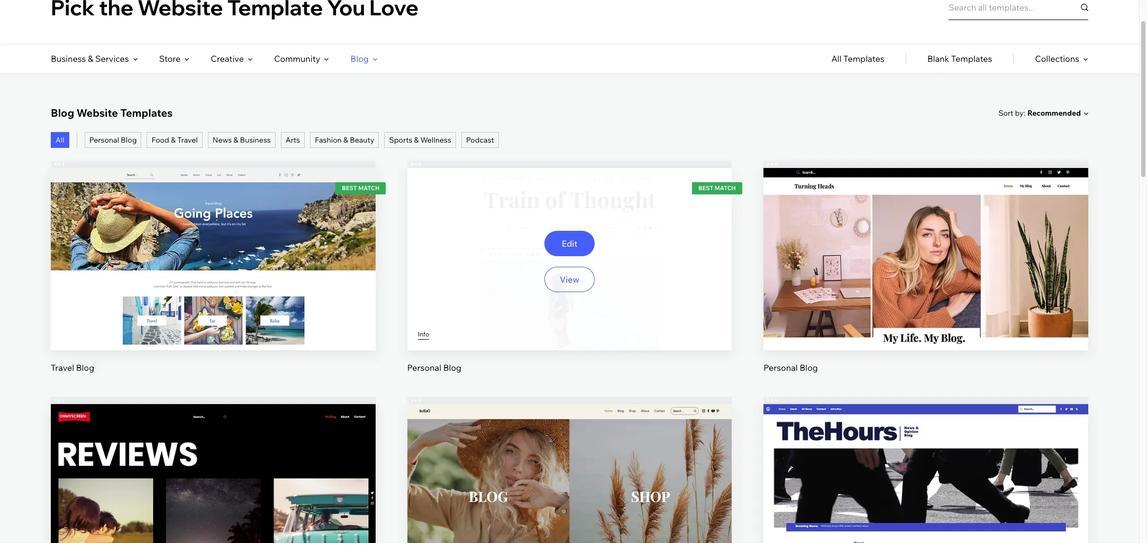 Task type: locate. For each thing, give the bounding box(es) containing it.
1 horizontal spatial personal
[[407, 363, 441, 374]]

by:
[[1015, 108, 1025, 118]]

podcast
[[466, 135, 494, 145]]

view button for blog website templates - travel blog image
[[188, 267, 238, 292]]

blank templates
[[927, 53, 992, 64]]

& left the "beauty"
[[343, 135, 348, 145]]

0 vertical spatial travel
[[177, 135, 198, 145]]

travel blog group
[[51, 161, 375, 374]]

edit inside travel blog group
[[205, 238, 221, 249]]

business right news
[[240, 135, 271, 145]]

0 vertical spatial all
[[831, 53, 841, 64]]

2 personal blog group from the left
[[764, 161, 1088, 374]]

Search search field
[[949, 0, 1088, 20]]

1 vertical spatial travel
[[51, 363, 74, 374]]

business inside categories by subject element
[[51, 53, 86, 64]]

0 horizontal spatial travel
[[51, 363, 74, 374]]

news
[[213, 135, 232, 145]]

all
[[831, 53, 841, 64], [56, 135, 64, 145]]

fashion & beauty link
[[310, 132, 379, 148]]

& inside categories by subject element
[[88, 53, 93, 64]]

edit button for blog website templates - travel blog image
[[188, 231, 238, 256]]

edit for blog website templates - personal blog image corresponding to view
[[918, 238, 934, 249]]

travel
[[177, 135, 198, 145], [51, 363, 74, 374]]

all templates link
[[831, 44, 884, 73]]

view for blog website templates - fashion blog image
[[560, 511, 579, 522]]

view button for blog website templates - movie blog image
[[188, 504, 238, 529]]

podcast link
[[461, 132, 499, 148]]

view button for blog website templates - news blog image
[[901, 504, 951, 529]]

personal blog link
[[85, 132, 141, 148]]

&
[[88, 53, 93, 64], [171, 135, 176, 145], [233, 135, 238, 145], [343, 135, 348, 145], [414, 135, 419, 145]]

1 horizontal spatial templates
[[843, 53, 884, 64]]

& for wellness
[[414, 135, 419, 145]]

1 horizontal spatial all
[[831, 53, 841, 64]]

& inside sports & wellness link
[[414, 135, 419, 145]]

recommended
[[1027, 108, 1081, 118]]

blog website templates - news blog image
[[764, 405, 1088, 544]]

& for business
[[233, 135, 238, 145]]

1 horizontal spatial personal blog
[[407, 363, 461, 374]]

blog
[[350, 53, 369, 64], [51, 106, 74, 120], [121, 135, 137, 145], [76, 363, 94, 374], [443, 363, 461, 374], [800, 363, 818, 374]]

0 horizontal spatial personal blog group
[[407, 161, 732, 374]]

1 vertical spatial business
[[240, 135, 271, 145]]

1 blog website templates - personal blog image from the left
[[407, 168, 732, 351]]

personal
[[89, 135, 119, 145], [407, 363, 441, 374], [764, 363, 798, 374]]

0 horizontal spatial personal blog
[[89, 135, 137, 145]]

2 horizontal spatial templates
[[951, 53, 992, 64]]

all for all templates
[[831, 53, 841, 64]]

None search field
[[949, 0, 1088, 20]]

blog website templates - personal blog image for info
[[407, 168, 732, 351]]

0 horizontal spatial personal
[[89, 135, 119, 145]]

business
[[51, 53, 86, 64], [240, 135, 271, 145]]

personal blog
[[89, 135, 137, 145], [407, 363, 461, 374], [764, 363, 818, 374]]

& right sports
[[414, 135, 419, 145]]

& inside fashion & beauty link
[[343, 135, 348, 145]]

0 vertical spatial business
[[51, 53, 86, 64]]

sports & wellness
[[389, 135, 451, 145]]

1 horizontal spatial blog website templates - personal blog image
[[764, 168, 1088, 351]]

blog website templates - personal blog image
[[407, 168, 732, 351], [764, 168, 1088, 351]]

& inside the news & business link
[[233, 135, 238, 145]]

sort by:
[[998, 108, 1025, 118]]

1 horizontal spatial business
[[240, 135, 271, 145]]

0 horizontal spatial business
[[51, 53, 86, 64]]

personal blog group
[[407, 161, 732, 374], [764, 161, 1088, 374]]

view inside travel blog group
[[203, 274, 223, 285]]

templates for all templates
[[843, 53, 884, 64]]

wellness
[[420, 135, 451, 145]]

2 horizontal spatial personal blog
[[764, 363, 818, 374]]

0 horizontal spatial blog website templates - personal blog image
[[407, 168, 732, 351]]

edit
[[205, 238, 221, 249], [562, 238, 577, 249], [918, 238, 934, 249], [205, 475, 221, 486], [562, 475, 577, 486], [918, 475, 934, 486]]

creative
[[211, 53, 244, 64]]

news & business link
[[208, 132, 275, 148]]

1 vertical spatial all
[[56, 135, 64, 145]]

arts
[[286, 135, 300, 145]]

1 horizontal spatial personal blog group
[[764, 161, 1088, 374]]

2 horizontal spatial personal
[[764, 363, 798, 374]]

& left services
[[88, 53, 93, 64]]

edit for blog website templates - news blog image
[[918, 475, 934, 486]]

food
[[152, 135, 169, 145]]

templates
[[843, 53, 884, 64], [951, 53, 992, 64], [120, 106, 173, 120]]

sports
[[389, 135, 412, 145]]

travel inside group
[[51, 363, 74, 374]]

view for blog website templates - movie blog image
[[203, 511, 223, 522]]

edit button inside travel blog group
[[188, 231, 238, 256]]

templates inside all templates link
[[843, 53, 884, 64]]

business left services
[[51, 53, 86, 64]]

view
[[203, 274, 223, 285], [560, 274, 579, 285], [916, 274, 936, 285], [203, 511, 223, 522], [560, 511, 579, 522], [916, 511, 936, 522]]

edit button for blog website templates - news blog image
[[901, 468, 951, 493]]

arts link
[[281, 132, 305, 148]]

all inside all templates link
[[831, 53, 841, 64]]

store
[[159, 53, 181, 64]]

templates inside 'blank templates' link
[[951, 53, 992, 64]]

& for travel
[[171, 135, 176, 145]]

& right news
[[233, 135, 238, 145]]

& right food
[[171, 135, 176, 145]]

templates for blank templates
[[951, 53, 992, 64]]

view button inside travel blog group
[[188, 267, 238, 292]]

2 blog website templates - personal blog image from the left
[[764, 168, 1088, 351]]

view button for blog website templates - fashion blog image
[[544, 504, 595, 529]]

blank
[[927, 53, 949, 64]]

edit button
[[188, 231, 238, 256], [544, 231, 595, 256], [901, 231, 951, 256], [188, 468, 238, 493], [544, 468, 595, 493], [901, 468, 951, 493]]

0 horizontal spatial all
[[56, 135, 64, 145]]

& inside food & travel link
[[171, 135, 176, 145]]

food & travel
[[152, 135, 198, 145]]

news & business
[[213, 135, 271, 145]]

view button
[[188, 267, 238, 292], [544, 267, 595, 292], [901, 267, 951, 292], [188, 504, 238, 529], [544, 504, 595, 529], [901, 504, 951, 529]]

personal for info
[[407, 363, 441, 374]]

view button for blog website templates - personal blog image corresponding to view
[[901, 267, 951, 292]]

categories. use the left and right arrow keys to navigate the menu element
[[0, 44, 1139, 73]]

blog website templates - travel blog image
[[51, 168, 375, 351]]



Task type: describe. For each thing, give the bounding box(es) containing it.
personal blog for info
[[407, 363, 461, 374]]

view for blog website templates - news blog image
[[916, 511, 936, 522]]

fashion
[[315, 135, 342, 145]]

blog website templates - fashion blog image
[[407, 405, 732, 544]]

categories by subject element
[[51, 44, 378, 73]]

blog website templates - personal blog image for view
[[764, 168, 1088, 351]]

1 personal blog group from the left
[[407, 161, 732, 374]]

personal for view
[[764, 363, 798, 374]]

view for blog website templates - personal blog image corresponding to view
[[916, 274, 936, 285]]

collections
[[1035, 53, 1079, 64]]

beauty
[[350, 135, 374, 145]]

travel blog
[[51, 363, 94, 374]]

edit button for blog website templates - movie blog image
[[188, 468, 238, 493]]

food & travel link
[[147, 132, 203, 148]]

blog website templates
[[51, 106, 173, 120]]

sort
[[998, 108, 1013, 118]]

website
[[77, 106, 118, 120]]

business & services
[[51, 53, 129, 64]]

fashion & beauty
[[315, 135, 374, 145]]

info button
[[418, 330, 429, 340]]

sports & wellness link
[[384, 132, 456, 148]]

edit for blog website templates - travel blog image
[[205, 238, 221, 249]]

all for all
[[56, 135, 64, 145]]

edit button for blog website templates - fashion blog image
[[544, 468, 595, 493]]

blog inside categories by subject element
[[350, 53, 369, 64]]

view for blog website templates - travel blog image
[[203, 274, 223, 285]]

info
[[418, 331, 429, 339]]

community
[[274, 53, 320, 64]]

all link
[[51, 132, 69, 148]]

all templates
[[831, 53, 884, 64]]

edit for blog website templates - fashion blog image
[[562, 475, 577, 486]]

blog inside group
[[76, 363, 94, 374]]

0 horizontal spatial templates
[[120, 106, 173, 120]]

edit for blog website templates - movie blog image
[[205, 475, 221, 486]]

generic categories element
[[831, 44, 1088, 73]]

1 horizontal spatial travel
[[177, 135, 198, 145]]

& for beauty
[[343, 135, 348, 145]]

blank templates link
[[927, 44, 992, 73]]

personal blog for view
[[764, 363, 818, 374]]

blog website templates - movie blog image
[[51, 405, 375, 544]]

services
[[95, 53, 129, 64]]

& for services
[[88, 53, 93, 64]]



Task type: vqa. For each thing, say whether or not it's contained in the screenshot.
View's Blog website templates - Personal Blog 'image'
yes



